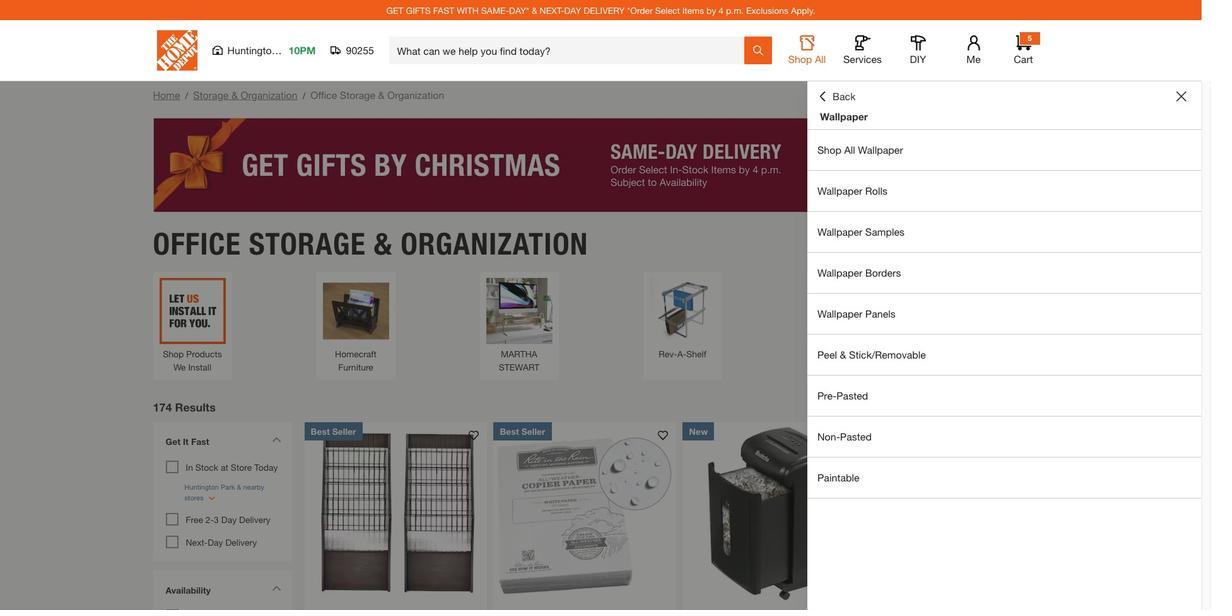Task type: locate. For each thing, give the bounding box(es) containing it.
1 vertical spatial shop
[[818, 144, 842, 156]]

shop products we install
[[163, 349, 222, 373]]

0 horizontal spatial best seller
[[311, 426, 356, 437]]

day down 3
[[208, 537, 223, 548]]

martha stewart link
[[486, 278, 553, 374]]

shop
[[789, 53, 813, 65], [818, 144, 842, 156], [163, 349, 184, 359]]

get
[[387, 5, 404, 15]]

shop up we
[[163, 349, 184, 359]]

1 horizontal spatial /
[[303, 90, 306, 101]]

at
[[221, 462, 228, 473]]

wallpaper for wallpaper rolls
[[818, 185, 863, 197]]

free 2-3 day delivery link
[[186, 515, 271, 525]]

home
[[153, 89, 180, 101]]

homecraft furniture
[[335, 349, 377, 373]]

fast
[[191, 436, 209, 447]]

shop inside button
[[789, 53, 813, 65]]

diy button
[[898, 35, 939, 66]]

pasted inside 'link'
[[841, 431, 872, 443]]

/ down 10pm
[[303, 90, 306, 101]]

/ right home link
[[185, 90, 188, 101]]

seller
[[332, 426, 356, 437], [522, 426, 546, 437]]

90255 button
[[331, 44, 375, 57]]

seller for "all-weather 8-1/2 in. x 11 in. 20 lbs. bulk copier paper, white (500-sheet pack)" image
[[522, 426, 546, 437]]

office supplies image
[[977, 278, 1043, 344]]

shop down apply.
[[789, 53, 813, 65]]

shop inside the shop products we install
[[163, 349, 184, 359]]

1 best seller from the left
[[311, 426, 356, 437]]

shelf
[[687, 349, 707, 359]]

wallpaper down the wallpaper rolls
[[818, 226, 863, 238]]

delivery down free 2-3 day delivery at the bottom of the page
[[226, 537, 257, 548]]

best for "all-weather 8-1/2 in. x 11 in. 20 lbs. bulk copier paper, white (500-sheet pack)" image
[[500, 426, 519, 437]]

stock
[[196, 462, 218, 473]]

1 vertical spatial pasted
[[841, 431, 872, 443]]

pasted
[[837, 390, 869, 402], [841, 431, 872, 443]]

cx8 crosscut shredder image
[[872, 423, 1055, 606]]

1 horizontal spatial office
[[311, 89, 337, 101]]

apply.
[[791, 5, 816, 15]]

park
[[280, 44, 301, 56]]

0 horizontal spatial all
[[815, 53, 826, 65]]

next-
[[186, 537, 208, 548]]

1 best from the left
[[311, 426, 330, 437]]

home link
[[153, 89, 180, 101]]

stick/removable
[[850, 349, 926, 361]]

storage
[[193, 89, 229, 101], [340, 89, 376, 101], [249, 226, 366, 262]]

shop for shop all
[[789, 53, 813, 65]]

get
[[166, 436, 181, 447]]

huntington
[[228, 44, 277, 56]]

0 horizontal spatial shop
[[163, 349, 184, 359]]

non-pasted
[[818, 431, 872, 443]]

non-pasted link
[[808, 417, 1202, 458]]

2 vertical spatial shop
[[163, 349, 184, 359]]

gifts
[[406, 5, 431, 15]]

free 2-3 day delivery
[[186, 515, 271, 525]]

get gifts fast with same-day* & next-day delivery *order select items by 4 p.m. exclusions apply.
[[387, 5, 816, 15]]

drawer close image
[[1177, 92, 1187, 102]]

day
[[221, 515, 237, 525], [208, 537, 223, 548]]

pasted for pre-
[[837, 390, 869, 402]]

pasted up non-pasted
[[837, 390, 869, 402]]

wallpaper left borders
[[818, 267, 863, 279]]

best seller for "all-weather 8-1/2 in. x 11 in. 20 lbs. bulk copier paper, white (500-sheet pack)" image
[[500, 426, 546, 437]]

1 horizontal spatial best seller
[[500, 426, 546, 437]]

wall mounted link
[[813, 278, 879, 361]]

2 best seller from the left
[[500, 426, 546, 437]]

shop up the wallpaper rolls
[[818, 144, 842, 156]]

0 horizontal spatial /
[[185, 90, 188, 101]]

1 vertical spatial all
[[845, 144, 856, 156]]

wallpaper left rolls in the top right of the page
[[818, 185, 863, 197]]

availability link
[[159, 578, 286, 607]]

delivery right 3
[[239, 515, 271, 525]]

0 vertical spatial day
[[221, 515, 237, 525]]

wallpaper up rolls in the top right of the page
[[858, 144, 904, 156]]

in
[[186, 462, 193, 473]]

day right 3
[[221, 515, 237, 525]]

rev a shelf image
[[650, 278, 716, 344]]

0 vertical spatial pasted
[[837, 390, 869, 402]]

wallpaper left panels in the right of the page
[[818, 308, 863, 320]]

same-
[[481, 5, 509, 15]]

1 vertical spatial delivery
[[226, 537, 257, 548]]

wallpaper for wallpaper samples
[[818, 226, 863, 238]]

wallpaper
[[820, 110, 868, 122], [858, 144, 904, 156], [818, 185, 863, 197], [818, 226, 863, 238], [818, 267, 863, 279], [818, 308, 863, 320]]

fast
[[433, 5, 455, 15]]

sponsored banner image
[[153, 118, 1049, 213]]

1 horizontal spatial all
[[845, 144, 856, 156]]

pasted down pre-pasted at the bottom right of the page
[[841, 431, 872, 443]]

1 vertical spatial office
[[153, 226, 241, 262]]

1 horizontal spatial best
[[500, 426, 519, 437]]

me
[[967, 53, 981, 65]]

services
[[844, 53, 882, 65]]

products
[[186, 349, 222, 359]]

office
[[311, 89, 337, 101], [153, 226, 241, 262]]

wallpaper borders link
[[808, 253, 1202, 293]]

0 horizontal spatial best
[[311, 426, 330, 437]]

5
[[1028, 33, 1032, 43]]

all up the wallpaper rolls
[[845, 144, 856, 156]]

stewart
[[499, 362, 540, 373]]

today
[[254, 462, 278, 473]]

availability
[[166, 585, 211, 596]]

wallpaper inside 'link'
[[818, 308, 863, 320]]

day*
[[509, 5, 530, 15]]

the home depot logo image
[[157, 30, 197, 71]]

huntington park
[[228, 44, 301, 56]]

all for shop all wallpaper
[[845, 144, 856, 156]]

2 best from the left
[[500, 426, 519, 437]]

diy
[[910, 53, 927, 65]]

/
[[185, 90, 188, 101], [303, 90, 306, 101]]

cart 5
[[1014, 33, 1034, 65]]

shop products we install image
[[159, 278, 226, 344]]

shop for shop all wallpaper
[[818, 144, 842, 156]]

organization
[[241, 89, 298, 101], [388, 89, 444, 101], [401, 226, 589, 262]]

by
[[707, 5, 717, 15]]

wallpaper rolls
[[818, 185, 888, 197]]

1 horizontal spatial shop
[[789, 53, 813, 65]]

menu
[[808, 130, 1202, 499]]

in stock at store today
[[186, 462, 278, 473]]

new
[[689, 426, 708, 437]]

wallpaper down back
[[820, 110, 868, 122]]

best seller
[[311, 426, 356, 437], [500, 426, 546, 437]]

wooden free standing 6-tier display literature brochure magazine rack in black (2-pack) image
[[305, 423, 488, 606]]

back button
[[818, 90, 856, 103]]

2 horizontal spatial shop
[[818, 144, 842, 156]]

all for shop all
[[815, 53, 826, 65]]

all up back button
[[815, 53, 826, 65]]

2 seller from the left
[[522, 426, 546, 437]]

0 horizontal spatial office
[[153, 226, 241, 262]]

results
[[175, 400, 216, 414]]

shop all
[[789, 53, 826, 65]]

peel
[[818, 349, 838, 361]]

furniture
[[338, 362, 374, 373]]

all
[[815, 53, 826, 65], [845, 144, 856, 156]]

0 vertical spatial all
[[815, 53, 826, 65]]

2-
[[206, 515, 214, 525]]

all inside button
[[815, 53, 826, 65]]

1 horizontal spatial seller
[[522, 426, 546, 437]]

1 seller from the left
[[332, 426, 356, 437]]

p.m.
[[726, 5, 744, 15]]

0 horizontal spatial seller
[[332, 426, 356, 437]]

0 vertical spatial shop
[[789, 53, 813, 65]]

delivery
[[239, 515, 271, 525], [226, 537, 257, 548]]

wall
[[819, 349, 836, 359]]

paintable
[[818, 472, 860, 484]]

wallpaper for wallpaper
[[820, 110, 868, 122]]



Task type: describe. For each thing, give the bounding box(es) containing it.
shop all button
[[787, 35, 828, 66]]

pre-pasted
[[818, 390, 869, 402]]

wall mounted image
[[813, 278, 879, 344]]

services button
[[843, 35, 883, 66]]

wallpaper for wallpaper borders
[[818, 267, 863, 279]]

wallpaper panels link
[[808, 294, 1202, 334]]

seller for wooden free standing 6-tier display literature brochure magazine rack in black (2-pack) image
[[332, 426, 356, 437]]

best for wooden free standing 6-tier display literature brochure magazine rack in black (2-pack) image
[[311, 426, 330, 437]]

shop for shop products we install
[[163, 349, 184, 359]]

martha stewart
[[499, 349, 540, 373]]

store
[[231, 462, 252, 473]]

next-day delivery
[[186, 537, 257, 548]]

best seller for wooden free standing 6-tier display literature brochure magazine rack in black (2-pack) image
[[311, 426, 356, 437]]

1 vertical spatial day
[[208, 537, 223, 548]]

10pm
[[289, 44, 316, 56]]

me button
[[954, 35, 994, 66]]

homecraft furniture link
[[323, 278, 389, 374]]

0 vertical spatial office
[[311, 89, 337, 101]]

office storage & organization
[[153, 226, 589, 262]]

homecraft furniture image
[[323, 278, 389, 344]]

panels
[[866, 308, 896, 320]]

wallpaper panels
[[818, 308, 896, 320]]

non-
[[818, 431, 841, 443]]

martha
[[501, 349, 538, 359]]

home / storage & organization / office storage & organization
[[153, 89, 444, 101]]

martha stewart image
[[486, 278, 553, 344]]

wallpaper borders
[[818, 267, 902, 279]]

select
[[656, 5, 680, 15]]

peel & stick/removable link
[[808, 335, 1202, 376]]

3
[[214, 515, 219, 525]]

get it fast link
[[159, 429, 286, 458]]

a-
[[678, 349, 687, 359]]

30 l/7.9 gal. paper shredder cross cut document shredder for credit card/cd/junk mail shredder for office home image
[[683, 423, 866, 606]]

rev-
[[659, 349, 678, 359]]

next-day delivery link
[[186, 537, 257, 548]]

wallpaper samples
[[818, 226, 905, 238]]

shop all wallpaper
[[818, 144, 904, 156]]

next-
[[540, 5, 565, 15]]

samples
[[866, 226, 905, 238]]

0 vertical spatial delivery
[[239, 515, 271, 525]]

wall mounted
[[819, 349, 873, 359]]

peel & stick/removable
[[818, 349, 926, 361]]

What can we help you find today? search field
[[397, 37, 744, 64]]

cart
[[1014, 53, 1034, 65]]

rev-a-shelf
[[659, 349, 707, 359]]

rev-a-shelf link
[[650, 278, 716, 361]]

install
[[188, 362, 211, 373]]

shop products we install link
[[159, 278, 226, 374]]

it
[[183, 436, 189, 447]]

storage & organization link
[[193, 89, 298, 101]]

wallpaper samples link
[[808, 212, 1202, 252]]

free
[[186, 515, 203, 525]]

homecraft
[[335, 349, 377, 359]]

wallpaper rolls link
[[808, 171, 1202, 211]]

pre-
[[818, 390, 837, 402]]

4
[[719, 5, 724, 15]]

wallpaper for wallpaper panels
[[818, 308, 863, 320]]

1 / from the left
[[185, 90, 188, 101]]

get it fast
[[166, 436, 209, 447]]

paintable link
[[808, 458, 1202, 499]]

shop all wallpaper link
[[808, 130, 1202, 170]]

back
[[833, 90, 856, 102]]

we
[[174, 362, 186, 373]]

174 results
[[153, 400, 216, 414]]

pasted for non-
[[841, 431, 872, 443]]

items
[[683, 5, 704, 15]]

pre-pasted link
[[808, 376, 1202, 417]]

exclusions
[[747, 5, 789, 15]]

all-weather 8-1/2 in. x 11 in. 20 lbs. bulk copier paper, white (500-sheet pack) image
[[494, 423, 677, 606]]

with
[[457, 5, 479, 15]]

90255
[[346, 44, 374, 56]]

menu containing shop all wallpaper
[[808, 130, 1202, 499]]

2 / from the left
[[303, 90, 306, 101]]

delivery
[[584, 5, 625, 15]]

rolls
[[866, 185, 888, 197]]

feedback link image
[[1195, 213, 1212, 281]]



Task type: vqa. For each thing, say whether or not it's contained in the screenshot.
Home / Shop By Room
no



